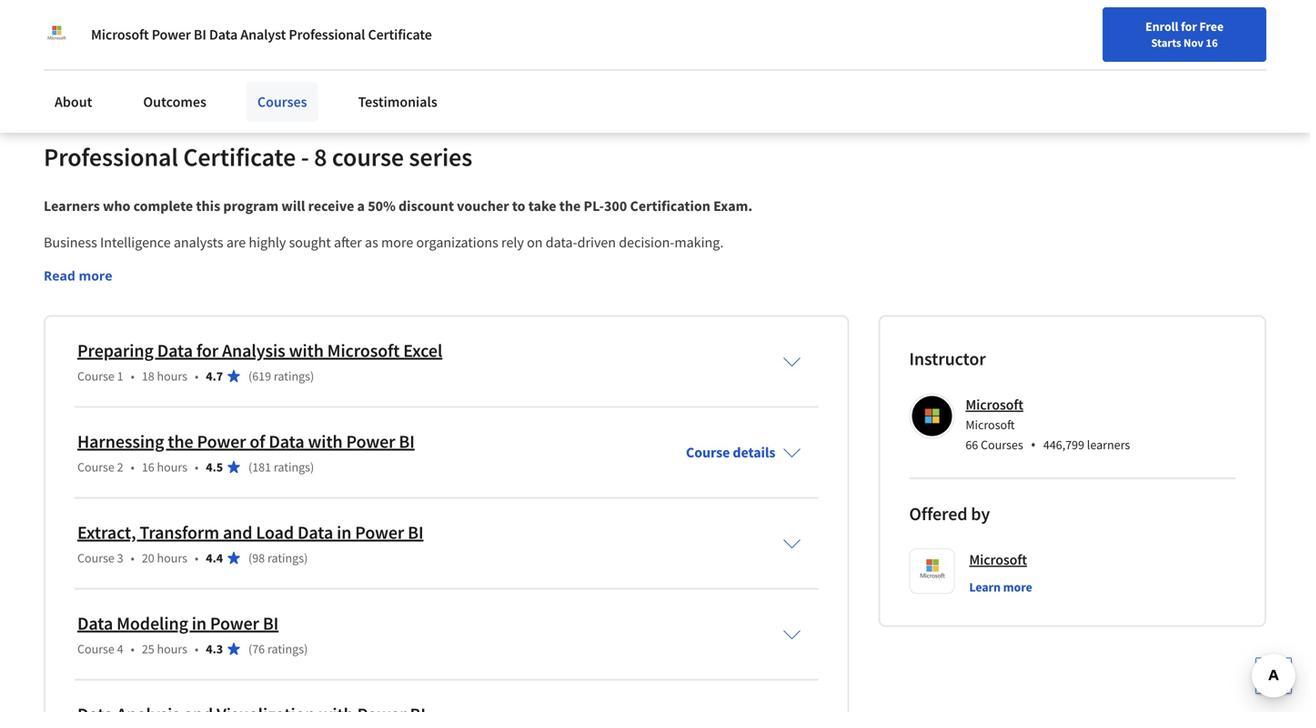 Task type: describe. For each thing, give the bounding box(es) containing it.
• right 1
[[131, 368, 135, 385]]

ratings for power
[[268, 641, 304, 658]]

testimonials
[[358, 93, 438, 111]]

nov
[[1184, 35, 1204, 50]]

the left field, on the left of the page
[[595, 255, 615, 273]]

sought
[[289, 233, 331, 252]]

microsoft link for instructor
[[966, 396, 1024, 414]]

take
[[529, 197, 557, 215]]

share it on social media and in your performance review
[[75, 28, 415, 46]]

enroll
[[1146, 18, 1179, 35]]

1 horizontal spatial on
[[340, 277, 356, 295]]

ratings for load
[[268, 550, 304, 567]]

starts
[[1152, 35, 1182, 50]]

will
[[282, 197, 305, 215]]

course inside dropdown button
[[686, 444, 730, 462]]

instructor
[[910, 348, 986, 370]]

media
[[181, 28, 219, 46]]

reporting
[[493, 255, 550, 273]]

insights
[[432, 277, 480, 295]]

series
[[409, 141, 473, 173]]

harnessing
[[77, 430, 164, 453]]

preparing  data for analysis with microsoft excel link
[[77, 339, 443, 362]]

and down organizations
[[467, 255, 490, 273]]

course for preparing  data for analysis with microsoft excel
[[77, 368, 115, 385]]

business
[[334, 255, 387, 273]]

certification
[[630, 197, 711, 215]]

load
[[256, 522, 294, 544]]

1 horizontal spatial to
[[512, 197, 526, 215]]

extract,
[[77, 522, 136, 544]]

used
[[651, 255, 680, 273]]

analytics,
[[273, 255, 331, 273]]

complete
[[133, 197, 193, 215]]

business intelligence analysts are highly sought after as more organizations rely on data-driven decision-making. microsoft power bi is the leading data analytics, business intelligence, and reporting tool in the field, used by 97% of fortune 500 companies to make decisions based on data-driven insights and analytics.
[[44, 233, 746, 295]]

read more button
[[44, 266, 112, 285]]

98
[[252, 550, 265, 567]]

data up ( 181 ratings )
[[269, 430, 305, 453]]

field,
[[618, 255, 648, 273]]

making.
[[675, 233, 724, 252]]

• right 4
[[131, 641, 135, 658]]

300
[[604, 197, 627, 215]]

highly
[[249, 233, 286, 252]]

discount
[[399, 197, 454, 215]]

your
[[263, 28, 291, 46]]

181
[[252, 459, 271, 476]]

pl-
[[584, 197, 604, 215]]

( 98 ratings )
[[248, 550, 308, 567]]

more inside business intelligence analysts are highly sought after as more organizations rely on data-driven decision-making. microsoft power bi is the leading data analytics, business intelligence, and reporting tool in the field, used by 97% of fortune 500 companies to make decisions based on data-driven insights and analytics.
[[381, 233, 414, 252]]

is
[[159, 255, 169, 273]]

share
[[75, 28, 110, 46]]

offered by
[[910, 503, 990, 526]]

0 horizontal spatial of
[[250, 430, 265, 453]]

who
[[103, 197, 131, 215]]

enroll for free starts nov 16
[[1146, 18, 1224, 50]]

microsoft power bi data analyst professional certificate
[[91, 25, 432, 44]]

tool
[[553, 255, 577, 273]]

in up 4.3
[[192, 613, 207, 635]]

course 4 • 25 hours •
[[77, 641, 199, 658]]

( 181 ratings )
[[248, 459, 314, 476]]

harnessing the power of data with power bi
[[77, 430, 415, 453]]

microsoft microsoft 66 courses • 446,799 learners
[[966, 396, 1131, 455]]

based
[[301, 277, 337, 295]]

learners who complete this program will receive a 50% discount voucher to take the pl-300 certification exam.
[[44, 197, 756, 215]]

after
[[334, 233, 362, 252]]

data left analyst
[[209, 25, 238, 44]]

coursera image
[[22, 15, 137, 44]]

hours for modeling
[[157, 641, 188, 658]]

• right '2'
[[131, 459, 135, 476]]

) for microsoft
[[310, 368, 314, 385]]

4.7
[[206, 368, 223, 385]]

0 vertical spatial professional
[[289, 25, 365, 44]]

the right is
[[172, 255, 192, 273]]

20
[[142, 550, 155, 567]]

modeling
[[117, 613, 188, 635]]

harnessing the power of data with power bi link
[[77, 430, 415, 453]]

extract, transform and load data in power bi
[[77, 522, 424, 544]]

outcomes
[[143, 93, 207, 111]]

0 vertical spatial courses
[[257, 93, 307, 111]]

619
[[252, 368, 271, 385]]

of inside business intelligence analysts are highly sought after as more organizations rely on data-driven decision-making. microsoft power bi is the leading data analytics, business intelligence, and reporting tool in the field, used by 97% of fortune 500 companies to make decisions based on data-driven insights and analytics.
[[730, 255, 743, 273]]

hours for the
[[157, 459, 188, 476]]

course for extract, transform and load data in power bi
[[77, 550, 115, 567]]

4.3
[[206, 641, 223, 658]]

professional certificate - 8 course series
[[44, 141, 473, 173]]

course 3 • 20 hours •
[[77, 550, 199, 567]]

0 vertical spatial with
[[289, 339, 324, 362]]

offered
[[910, 503, 968, 526]]

-
[[301, 141, 309, 173]]

446,799
[[1044, 437, 1085, 453]]

• right '3'
[[131, 550, 135, 567]]

it
[[113, 28, 121, 46]]

1 horizontal spatial data-
[[546, 233, 578, 252]]

1 horizontal spatial certificate
[[368, 25, 432, 44]]

preparing
[[77, 339, 154, 362]]

1 horizontal spatial driven
[[578, 233, 616, 252]]

( 619 ratings )
[[248, 368, 314, 385]]

• left 4.4
[[195, 550, 199, 567]]

learn more
[[970, 579, 1033, 596]]

( for of
[[248, 459, 252, 476]]

4
[[117, 641, 123, 658]]

read
[[44, 267, 75, 284]]

( for power
[[248, 641, 252, 658]]

1 vertical spatial on
[[527, 233, 543, 252]]

learners
[[44, 197, 100, 215]]

• left 4.7
[[195, 368, 199, 385]]

decision-
[[619, 233, 675, 252]]

4.4
[[206, 550, 223, 567]]

analytics.
[[509, 277, 567, 295]]

( for analysis
[[248, 368, 252, 385]]

course
[[332, 141, 404, 173]]

• inside microsoft microsoft 66 courses • 446,799 learners
[[1031, 435, 1037, 455]]

course details button
[[672, 418, 816, 487]]



Task type: vqa. For each thing, say whether or not it's contained in the screenshot.


Task type: locate. For each thing, give the bounding box(es) containing it.
coursera career certificate image
[[923, 0, 1226, 101]]

professional right analyst
[[289, 25, 365, 44]]

course left '3'
[[77, 550, 115, 567]]

) right the 619
[[310, 368, 314, 385]]

more for learn more
[[1004, 579, 1033, 596]]

76
[[252, 641, 265, 658]]

free
[[1200, 18, 1224, 35]]

2 horizontal spatial more
[[1004, 579, 1033, 596]]

a
[[357, 197, 365, 215]]

0 vertical spatial by
[[683, 255, 698, 273]]

as
[[365, 233, 379, 252]]

data modeling in power bi
[[77, 613, 279, 635]]

more inside button
[[1004, 579, 1033, 596]]

2 ( from the top
[[248, 459, 252, 476]]

1 vertical spatial 16
[[142, 459, 155, 476]]

details
[[733, 444, 776, 462]]

data modeling in power bi link
[[77, 613, 279, 635]]

to left make
[[189, 277, 201, 295]]

for up the nov
[[1181, 18, 1198, 35]]

microsoft image
[[44, 22, 69, 47], [912, 396, 952, 436]]

to
[[512, 197, 526, 215], [189, 277, 201, 295]]

hours for data
[[157, 368, 188, 385]]

ratings right 76 at bottom left
[[268, 641, 304, 658]]

0 horizontal spatial by
[[683, 255, 698, 273]]

(
[[248, 368, 252, 385], [248, 459, 252, 476], [248, 550, 252, 567], [248, 641, 252, 658]]

1 vertical spatial of
[[250, 430, 265, 453]]

course left '2'
[[77, 459, 115, 476]]

hours
[[157, 368, 188, 385], [157, 459, 188, 476], [157, 550, 188, 567], [157, 641, 188, 658]]

with up ( 619 ratings )
[[289, 339, 324, 362]]

learners
[[1088, 437, 1131, 453]]

menu item
[[981, 18, 1098, 77]]

more right as
[[381, 233, 414, 252]]

course details
[[686, 444, 776, 462]]

more right learn
[[1004, 579, 1033, 596]]

1 horizontal spatial more
[[381, 233, 414, 252]]

bi
[[194, 25, 206, 44], [144, 255, 157, 273], [399, 430, 415, 453], [408, 522, 424, 544], [263, 613, 279, 635]]

1
[[117, 368, 123, 385]]

( down harnessing the power of data with power bi link
[[248, 459, 252, 476]]

0 horizontal spatial driven
[[391, 277, 429, 295]]

• left 446,799
[[1031, 435, 1037, 455]]

ratings for of
[[274, 459, 310, 476]]

) right 76 at bottom left
[[304, 641, 308, 658]]

50%
[[368, 197, 396, 215]]

1 vertical spatial certificate
[[183, 141, 296, 173]]

16 right '2'
[[142, 459, 155, 476]]

) right 181
[[310, 459, 314, 476]]

) for with
[[310, 459, 314, 476]]

receive
[[308, 197, 354, 215]]

course left details
[[686, 444, 730, 462]]

make
[[204, 277, 238, 295]]

for up 4.7
[[196, 339, 219, 362]]

course for harnessing the power of data with power bi
[[77, 459, 115, 476]]

voucher
[[457, 197, 509, 215]]

social
[[143, 28, 178, 46]]

2 hours from the top
[[157, 459, 188, 476]]

microsoft
[[91, 25, 149, 44], [44, 255, 100, 273], [327, 339, 400, 362], [966, 396, 1024, 414], [966, 417, 1015, 433], [970, 551, 1028, 569]]

microsoft link
[[966, 396, 1024, 414], [970, 549, 1028, 571]]

1 hours from the top
[[157, 368, 188, 385]]

( down extract, transform and load data in power bi
[[248, 550, 252, 567]]

ratings right 98
[[268, 550, 304, 567]]

)
[[310, 368, 314, 385], [310, 459, 314, 476], [304, 550, 308, 567], [304, 641, 308, 658]]

ratings
[[274, 368, 310, 385], [274, 459, 310, 476], [268, 550, 304, 567], [268, 641, 304, 658]]

more
[[381, 233, 414, 252], [79, 267, 112, 284], [1004, 579, 1033, 596]]

1 vertical spatial courses
[[981, 437, 1024, 453]]

about
[[55, 93, 92, 111]]

0 horizontal spatial to
[[189, 277, 201, 295]]

3
[[117, 550, 123, 567]]

professional
[[289, 25, 365, 44], [44, 141, 178, 173]]

performance
[[294, 28, 372, 46]]

( 76 ratings )
[[248, 641, 308, 658]]

( right 4.3
[[248, 641, 252, 658]]

8
[[314, 141, 327, 173]]

) right 98
[[304, 550, 308, 567]]

microsoft link for offered by
[[970, 549, 1028, 571]]

0 vertical spatial data-
[[546, 233, 578, 252]]

on right rely
[[527, 233, 543, 252]]

courses link
[[247, 82, 318, 122]]

0 horizontal spatial data-
[[359, 277, 391, 295]]

by down the "making."
[[683, 255, 698, 273]]

1 horizontal spatial microsoft image
[[912, 396, 952, 436]]

97%
[[701, 255, 728, 273]]

data up course 4 • 25 hours • on the bottom of the page
[[77, 613, 113, 635]]

1 vertical spatial driven
[[391, 277, 429, 295]]

4 ( from the top
[[248, 641, 252, 658]]

1 vertical spatial by
[[971, 503, 990, 526]]

2 horizontal spatial on
[[527, 233, 543, 252]]

courses up - at top
[[257, 93, 307, 111]]

0 vertical spatial microsoft link
[[966, 396, 1024, 414]]

0 vertical spatial to
[[512, 197, 526, 215]]

more right read
[[79, 267, 112, 284]]

hours right 18
[[157, 368, 188, 385]]

bi inside business intelligence analysts are highly sought after as more organizations rely on data-driven decision-making. microsoft power bi is the leading data analytics, business intelligence, and reporting tool in the field, used by 97% of fortune 500 companies to make decisions based on data-driven insights and analytics.
[[144, 255, 157, 273]]

data
[[243, 255, 270, 273]]

by right offered
[[971, 503, 990, 526]]

1 horizontal spatial for
[[1181, 18, 1198, 35]]

professional up "who"
[[44, 141, 178, 173]]

1 vertical spatial professional
[[44, 141, 178, 173]]

companies
[[119, 277, 186, 295]]

driven down "pl-"
[[578, 233, 616, 252]]

rely
[[502, 233, 524, 252]]

in right the tool
[[580, 255, 592, 273]]

2 vertical spatial more
[[1004, 579, 1033, 596]]

0 horizontal spatial certificate
[[183, 141, 296, 173]]

by inside business intelligence analysts are highly sought after as more organizations rely on data-driven decision-making. microsoft power bi is the leading data analytics, business intelligence, and reporting tool in the field, used by 97% of fortune 500 companies to make decisions based on data-driven insights and analytics.
[[683, 255, 698, 273]]

0 vertical spatial certificate
[[368, 25, 432, 44]]

outcomes link
[[132, 82, 217, 122]]

and right media
[[222, 28, 246, 46]]

0 vertical spatial of
[[730, 255, 743, 273]]

data- up the tool
[[546, 233, 578, 252]]

decisions
[[241, 277, 298, 295]]

hours for transform
[[157, 550, 188, 567]]

with up ( 181 ratings )
[[308, 430, 343, 453]]

ratings right 181
[[274, 459, 310, 476]]

data-
[[546, 233, 578, 252], [359, 277, 391, 295]]

4.5
[[206, 459, 223, 476]]

driven down intelligence,
[[391, 277, 429, 295]]

this
[[196, 197, 220, 215]]

intelligence
[[100, 233, 171, 252]]

1 horizontal spatial 16
[[1206, 35, 1218, 50]]

and up 98
[[223, 522, 253, 544]]

of right 97% at the top of the page
[[730, 255, 743, 273]]

1 vertical spatial for
[[196, 339, 219, 362]]

2 vertical spatial on
[[340, 277, 356, 295]]

( for load
[[248, 550, 252, 567]]

testimonials link
[[347, 82, 449, 122]]

course left 4
[[77, 641, 115, 658]]

2
[[117, 459, 123, 476]]

0 horizontal spatial 16
[[142, 459, 155, 476]]

and down reporting
[[482, 277, 506, 295]]

more for read more
[[79, 267, 112, 284]]

for inside enroll for free starts nov 16
[[1181, 18, 1198, 35]]

course 2 • 16 hours •
[[77, 459, 199, 476]]

hours right 20
[[157, 550, 188, 567]]

1 horizontal spatial of
[[730, 255, 743, 273]]

microsoft image left share at the left top of page
[[44, 22, 69, 47]]

microsoft image down instructor at right
[[912, 396, 952, 436]]

are
[[226, 233, 246, 252]]

1 horizontal spatial courses
[[981, 437, 1024, 453]]

0 vertical spatial microsoft image
[[44, 22, 69, 47]]

1 vertical spatial to
[[189, 277, 201, 295]]

business
[[44, 233, 97, 252]]

0 horizontal spatial more
[[79, 267, 112, 284]]

0 horizontal spatial for
[[196, 339, 219, 362]]

more inside button
[[79, 267, 112, 284]]

1 horizontal spatial professional
[[289, 25, 365, 44]]

microsoft inside business intelligence analysts are highly sought after as more organizations rely on data-driven decision-making. microsoft power bi is the leading data analytics, business intelligence, and reporting tool in the field, used by 97% of fortune 500 companies to make decisions based on data-driven insights and analytics.
[[44, 255, 100, 273]]

learn
[[970, 579, 1001, 596]]

of
[[730, 255, 743, 273], [250, 430, 265, 453]]

500
[[95, 277, 116, 295]]

1 vertical spatial data-
[[359, 277, 391, 295]]

0 horizontal spatial microsoft image
[[44, 22, 69, 47]]

the up course 2 • 16 hours •
[[168, 430, 194, 453]]

on down business
[[340, 277, 356, 295]]

the
[[560, 197, 581, 215], [172, 255, 192, 273], [595, 255, 615, 273], [168, 430, 194, 453]]

0 horizontal spatial professional
[[44, 141, 178, 173]]

fortune
[[44, 277, 92, 295]]

by
[[683, 255, 698, 273], [971, 503, 990, 526]]

4 hours from the top
[[157, 641, 188, 658]]

in left your
[[249, 28, 260, 46]]

1 vertical spatial with
[[308, 430, 343, 453]]

16 inside enroll for free starts nov 16
[[1206, 35, 1218, 50]]

3 ( from the top
[[248, 550, 252, 567]]

) for in
[[304, 550, 308, 567]]

data right load
[[298, 522, 333, 544]]

microsoft link up learn more button
[[970, 549, 1028, 571]]

1 vertical spatial microsoft image
[[912, 396, 952, 436]]

microsoft link up 66
[[966, 396, 1024, 414]]

0 vertical spatial for
[[1181, 18, 1198, 35]]

1 vertical spatial more
[[79, 267, 112, 284]]

hours left the "4.5"
[[157, 459, 188, 476]]

1 vertical spatial microsoft link
[[970, 549, 1028, 571]]

•
[[131, 368, 135, 385], [195, 368, 199, 385], [1031, 435, 1037, 455], [131, 459, 135, 476], [195, 459, 199, 476], [131, 550, 135, 567], [195, 550, 199, 567], [131, 641, 135, 658], [195, 641, 199, 658]]

power inside business intelligence analysts are highly sought after as more organizations rely on data-driven decision-making. microsoft power bi is the leading data analytics, business intelligence, and reporting tool in the field, used by 97% of fortune 500 companies to make decisions based on data-driven insights and analytics.
[[103, 255, 141, 273]]

None search field
[[259, 11, 560, 48]]

course left 1
[[77, 368, 115, 385]]

in right load
[[337, 522, 352, 544]]

0 vertical spatial more
[[381, 233, 414, 252]]

16
[[1206, 35, 1218, 50], [142, 459, 155, 476]]

data up course 1 • 18 hours •
[[157, 339, 193, 362]]

0 vertical spatial driven
[[578, 233, 616, 252]]

learn more button
[[970, 578, 1033, 597]]

organizations
[[416, 233, 499, 252]]

courses right 66
[[981, 437, 1024, 453]]

transform
[[140, 522, 219, 544]]

analysts
[[174, 233, 224, 252]]

data- down business
[[359, 277, 391, 295]]

course for data modeling in power bi
[[77, 641, 115, 658]]

the left "pl-"
[[560, 197, 581, 215]]

hours right 25
[[157, 641, 188, 658]]

in inside business intelligence analysts are highly sought after as more organizations rely on data-driven decision-making. microsoft power bi is the leading data analytics, business intelligence, and reporting tool in the field, used by 97% of fortune 500 companies to make decisions based on data-driven insights and analytics.
[[580, 255, 592, 273]]

courses inside microsoft microsoft 66 courses • 446,799 learners
[[981, 437, 1024, 453]]

intelligence,
[[390, 255, 464, 273]]

1 horizontal spatial by
[[971, 503, 990, 526]]

0 vertical spatial 16
[[1206, 35, 1218, 50]]

16 down free
[[1206, 35, 1218, 50]]

about link
[[44, 82, 103, 122]]

0 horizontal spatial on
[[124, 28, 140, 46]]

ratings for analysis
[[274, 368, 310, 385]]

course
[[77, 368, 115, 385], [686, 444, 730, 462], [77, 459, 115, 476], [77, 550, 115, 567], [77, 641, 115, 658]]

• left 4.3
[[195, 641, 199, 658]]

ratings right the 619
[[274, 368, 310, 385]]

( down analysis
[[248, 368, 252, 385]]

leading
[[195, 255, 240, 273]]

3 hours from the top
[[157, 550, 188, 567]]

certificate up "testimonials"
[[368, 25, 432, 44]]

1 ( from the top
[[248, 368, 252, 385]]

0 vertical spatial on
[[124, 28, 140, 46]]

course 1 • 18 hours •
[[77, 368, 199, 385]]

25
[[142, 641, 155, 658]]

• left the "4.5"
[[195, 459, 199, 476]]

0 horizontal spatial courses
[[257, 93, 307, 111]]

read more
[[44, 267, 112, 284]]

certificate up 'program'
[[183, 141, 296, 173]]

on right it
[[124, 28, 140, 46]]

extract, transform and load data in power bi link
[[77, 522, 424, 544]]

of up 181
[[250, 430, 265, 453]]

analysis
[[222, 339, 286, 362]]

to left take
[[512, 197, 526, 215]]

help center image
[[1263, 665, 1285, 687]]

to inside business intelligence analysts are highly sought after as more organizations rely on data-driven decision-making. microsoft power bi is the leading data analytics, business intelligence, and reporting tool in the field, used by 97% of fortune 500 companies to make decisions based on data-driven insights and analytics.
[[189, 277, 201, 295]]



